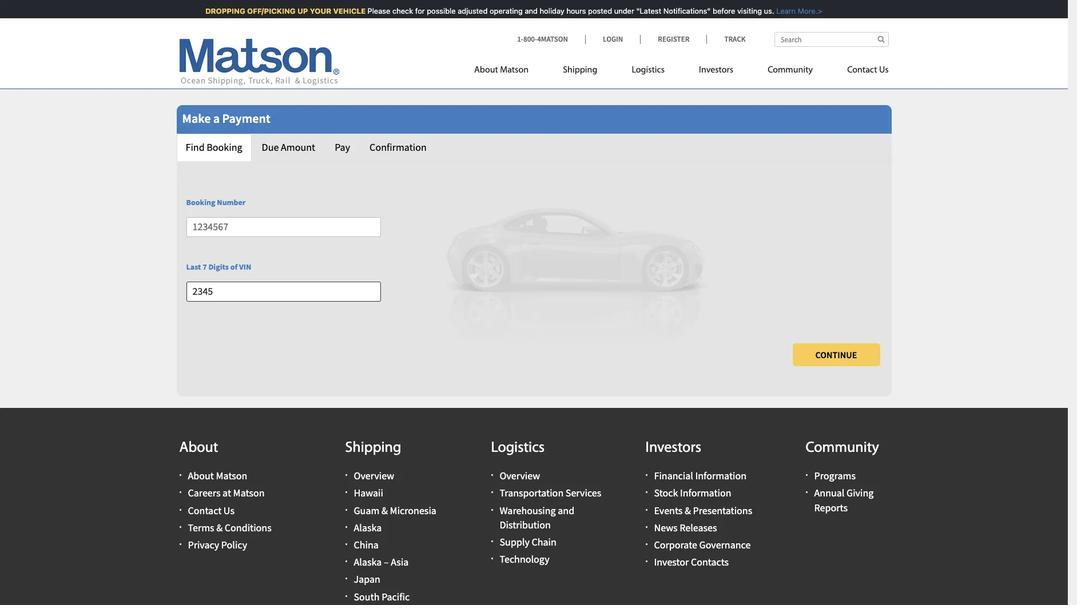 Task type: describe. For each thing, give the bounding box(es) containing it.
overview for transportation
[[500, 470, 540, 483]]

programs annual giving reports
[[814, 470, 874, 515]]

news
[[654, 522, 678, 535]]

0 vertical spatial information
[[695, 470, 747, 483]]

1 horizontal spatial contact us link
[[830, 60, 889, 84]]

of
[[230, 262, 238, 272]]

and inside overview transportation services warehousing and distribution supply chain technology
[[558, 504, 575, 518]]

pay
[[335, 141, 350, 154]]

pacific
[[382, 591, 410, 604]]

7
[[203, 262, 207, 272]]

number
[[217, 198, 246, 208]]

investors inside "link"
[[699, 66, 734, 75]]

pay link
[[326, 134, 359, 161]]

contacts
[[691, 556, 729, 569]]

dropping off/picking up your vehicle please check for possible adjusted operating and holiday hours posted under "latest notifications" before visiting us. learn more.>
[[201, 6, 818, 15]]

services
[[566, 487, 601, 500]]

financial information link
[[654, 470, 747, 483]]

presentations
[[693, 504, 753, 518]]

logistics inside logistics link
[[632, 66, 665, 75]]

booking number
[[186, 198, 246, 208]]

& inside financial information stock information events & presentations news releases corporate governance investor contacts
[[685, 504, 691, 518]]

about for about matson careers at matson contact us terms & conditions privacy policy
[[188, 470, 214, 483]]

find booking link
[[177, 134, 252, 161]]

community link
[[751, 60, 830, 84]]

about matson link for careers at matson 'link'
[[188, 470, 247, 483]]

off/picking
[[243, 6, 291, 15]]

your
[[306, 6, 327, 15]]

posted
[[584, 6, 608, 15]]

visiting
[[733, 6, 758, 15]]

find booking
[[186, 141, 242, 154]]

vehicle
[[329, 6, 361, 15]]

track link
[[707, 34, 746, 44]]

overview hawaii guam & micronesia alaska china alaska – asia japan south pacific
[[354, 470, 437, 604]]

events & presentations link
[[654, 504, 753, 518]]

1 vertical spatial investors
[[646, 441, 702, 457]]

Search search field
[[774, 32, 889, 47]]

japan
[[354, 573, 380, 587]]

find
[[186, 141, 205, 154]]

a
[[213, 110, 220, 126]]

about for about
[[179, 441, 218, 457]]

events
[[654, 504, 683, 518]]

more.>
[[794, 6, 818, 15]]

amount
[[281, 141, 315, 154]]

south
[[354, 591, 380, 604]]

1 vertical spatial booking
[[186, 198, 215, 208]]

& inside about matson careers at matson contact us terms & conditions privacy policy
[[216, 522, 223, 535]]

corporate governance link
[[654, 539, 751, 552]]

logistics inside footer
[[491, 441, 545, 457]]

0 horizontal spatial and
[[521, 6, 534, 15]]

distribution
[[500, 519, 551, 532]]

2 alaska from the top
[[354, 556, 382, 569]]

make a payment
[[182, 110, 270, 126]]

annual
[[814, 487, 845, 500]]

at
[[223, 487, 231, 500]]

due amount
[[262, 141, 315, 154]]

due
[[262, 141, 279, 154]]

south pacific link
[[354, 591, 410, 604]]

for
[[411, 6, 421, 15]]

under
[[610, 6, 630, 15]]

last
[[186, 262, 201, 272]]

dropping
[[201, 6, 241, 15]]

community inside top menu navigation
[[768, 66, 813, 75]]

–
[[384, 556, 389, 569]]

overview for hawaii
[[354, 470, 394, 483]]

up
[[293, 6, 304, 15]]

register
[[658, 34, 690, 44]]

programs link
[[814, 470, 856, 483]]

payment
[[222, 110, 270, 126]]

transportation
[[500, 487, 564, 500]]

track
[[725, 34, 746, 44]]

top menu navigation
[[474, 60, 889, 84]]

us.
[[760, 6, 770, 15]]

matson for about matson
[[500, 66, 529, 75]]

shipping link
[[546, 60, 615, 84]]

please
[[363, 6, 386, 15]]

supply
[[500, 536, 530, 549]]

us inside contact us link
[[879, 66, 889, 75]]

learn more.> link
[[770, 6, 818, 15]]

possible
[[423, 6, 452, 15]]

stock
[[654, 487, 678, 500]]

hawaii
[[354, 487, 383, 500]]

alaska link
[[354, 522, 382, 535]]

blue matson logo with ocean, shipping, truck, rail and logistics written beneath it. image
[[179, 39, 340, 86]]

1 alaska from the top
[[354, 522, 382, 535]]

warehousing and distribution link
[[500, 504, 575, 532]]

holiday
[[536, 6, 560, 15]]

1-800-4matson
[[517, 34, 568, 44]]

overview link for logistics
[[500, 470, 540, 483]]

overview link for shipping
[[354, 470, 394, 483]]

confirmation link
[[361, 134, 436, 161]]

& inside 'overview hawaii guam & micronesia alaska china alaska – asia japan south pacific'
[[382, 504, 388, 518]]



Task type: vqa. For each thing, say whether or not it's contained in the screenshot.
China Westbound
no



Task type: locate. For each thing, give the bounding box(es) containing it.
operating
[[485, 6, 519, 15]]

matson up at
[[216, 470, 247, 483]]

vin
[[239, 262, 251, 272]]

technology
[[500, 553, 550, 567]]

800-
[[524, 34, 537, 44]]

china link
[[354, 539, 379, 552]]

us down search icon
[[879, 66, 889, 75]]

booking left number
[[186, 198, 215, 208]]

logistics
[[632, 66, 665, 75], [491, 441, 545, 457]]

and down the "transportation services" link
[[558, 504, 575, 518]]

contact down search 'search box'
[[847, 66, 877, 75]]

0 vertical spatial shipping
[[563, 66, 598, 75]]

about matson
[[474, 66, 529, 75]]

0 vertical spatial about matson link
[[474, 60, 546, 84]]

privacy
[[188, 539, 219, 552]]

alaska down guam
[[354, 522, 382, 535]]

footer containing about
[[0, 409, 1068, 606]]

contact inside about matson careers at matson contact us terms & conditions privacy policy
[[188, 504, 222, 518]]

0 vertical spatial booking
[[207, 141, 242, 154]]

information up stock information link
[[695, 470, 747, 483]]

shipping inside 'link'
[[563, 66, 598, 75]]

transportation services link
[[500, 487, 601, 500]]

1 vertical spatial matson
[[216, 470, 247, 483]]

community up programs link
[[806, 441, 879, 457]]

0 horizontal spatial overview link
[[354, 470, 394, 483]]

investors
[[699, 66, 734, 75], [646, 441, 702, 457]]

0 horizontal spatial &
[[216, 522, 223, 535]]

0 horizontal spatial about matson link
[[188, 470, 247, 483]]

check
[[388, 6, 409, 15]]

financial information stock information events & presentations news releases corporate governance investor contacts
[[654, 470, 753, 569]]

overview inside 'overview hawaii guam & micronesia alaska china alaska – asia japan south pacific'
[[354, 470, 394, 483]]

about matson link for shipping 'link'
[[474, 60, 546, 84]]

Booking Number text field
[[186, 218, 381, 237]]

2 overview link from the left
[[500, 470, 540, 483]]

and
[[521, 6, 534, 15], [558, 504, 575, 518]]

0 horizontal spatial logistics
[[491, 441, 545, 457]]

privacy policy link
[[188, 539, 247, 552]]

1 vertical spatial community
[[806, 441, 879, 457]]

matson
[[500, 66, 529, 75], [216, 470, 247, 483], [233, 487, 265, 500]]

contact
[[847, 66, 877, 75], [188, 504, 222, 518]]

1 horizontal spatial contact
[[847, 66, 877, 75]]

before
[[709, 6, 731, 15]]

careers at matson link
[[188, 487, 265, 500]]

contact down careers
[[188, 504, 222, 518]]

0 horizontal spatial us
[[224, 504, 235, 518]]

1 horizontal spatial overview
[[500, 470, 540, 483]]

community
[[768, 66, 813, 75], [806, 441, 879, 457]]

contact inside top menu navigation
[[847, 66, 877, 75]]

1 horizontal spatial and
[[558, 504, 575, 518]]

information up events & presentations link at bottom
[[680, 487, 732, 500]]

2 horizontal spatial &
[[685, 504, 691, 518]]

logistics down register link
[[632, 66, 665, 75]]

alaska up japan link
[[354, 556, 382, 569]]

0 vertical spatial logistics
[[632, 66, 665, 75]]

shipping inside footer
[[345, 441, 401, 457]]

booking
[[207, 141, 242, 154], [186, 198, 215, 208]]

about
[[474, 66, 498, 75], [179, 441, 218, 457], [188, 470, 214, 483]]

None search field
[[774, 32, 889, 47]]

1 vertical spatial information
[[680, 487, 732, 500]]

us up the terms & conditions link
[[224, 504, 235, 518]]

1 horizontal spatial overview link
[[500, 470, 540, 483]]

1 overview link from the left
[[354, 470, 394, 483]]

guam & micronesia link
[[354, 504, 437, 518]]

hawaii link
[[354, 487, 383, 500]]

0 vertical spatial matson
[[500, 66, 529, 75]]

investors up financial
[[646, 441, 702, 457]]

1-800-4matson link
[[517, 34, 585, 44]]

shipping down '4matson'
[[563, 66, 598, 75]]

terms & conditions link
[[188, 522, 272, 535]]

investor
[[654, 556, 689, 569]]

0 horizontal spatial overview
[[354, 470, 394, 483]]

1 overview from the left
[[354, 470, 394, 483]]

corporate
[[654, 539, 697, 552]]

guam
[[354, 504, 380, 518]]

logistics link
[[615, 60, 682, 84]]

confirmation
[[370, 141, 427, 154]]

4matson
[[537, 34, 568, 44]]

overview
[[354, 470, 394, 483], [500, 470, 540, 483]]

1 horizontal spatial shipping
[[563, 66, 598, 75]]

1 vertical spatial about matson link
[[188, 470, 247, 483]]

overview transportation services warehousing and distribution supply chain technology
[[500, 470, 601, 567]]

about matson link down 1-
[[474, 60, 546, 84]]

shipping
[[563, 66, 598, 75], [345, 441, 401, 457]]

community down search 'search box'
[[768, 66, 813, 75]]

news releases link
[[654, 522, 717, 535]]

matson right at
[[233, 487, 265, 500]]

1 horizontal spatial about matson link
[[474, 60, 546, 84]]

& right guam
[[382, 504, 388, 518]]

1 vertical spatial shipping
[[345, 441, 401, 457]]

programs
[[814, 470, 856, 483]]

overview up transportation
[[500, 470, 540, 483]]

adjusted
[[454, 6, 483, 15]]

technology link
[[500, 553, 550, 567]]

contact us link down search icon
[[830, 60, 889, 84]]

digits
[[208, 262, 229, 272]]

1 vertical spatial and
[[558, 504, 575, 518]]

1 horizontal spatial us
[[879, 66, 889, 75]]

search image
[[878, 35, 885, 43]]

register link
[[640, 34, 707, 44]]

investor contacts link
[[654, 556, 729, 569]]

overview up hawaii link
[[354, 470, 394, 483]]

matson inside about matson link
[[500, 66, 529, 75]]

conditions
[[225, 522, 272, 535]]

about for about matson
[[474, 66, 498, 75]]

1 vertical spatial alaska
[[354, 556, 382, 569]]

& up the news releases link
[[685, 504, 691, 518]]

contact us
[[847, 66, 889, 75]]

1 vertical spatial contact us link
[[188, 504, 235, 518]]

japan link
[[354, 573, 380, 587]]

warehousing
[[500, 504, 556, 518]]

alaska – asia link
[[354, 556, 409, 569]]

about inside about matson careers at matson contact us terms & conditions privacy policy
[[188, 470, 214, 483]]

2 vertical spatial matson
[[233, 487, 265, 500]]

0 horizontal spatial shipping
[[345, 441, 401, 457]]

1 vertical spatial logistics
[[491, 441, 545, 457]]

overview link up hawaii link
[[354, 470, 394, 483]]

terms
[[188, 522, 214, 535]]

1 vertical spatial us
[[224, 504, 235, 518]]

2 overview from the left
[[500, 470, 540, 483]]

0 vertical spatial about
[[474, 66, 498, 75]]

about matson link
[[474, 60, 546, 84], [188, 470, 247, 483]]

1 vertical spatial contact
[[188, 504, 222, 518]]

0 vertical spatial contact us link
[[830, 60, 889, 84]]

overview link
[[354, 470, 394, 483], [500, 470, 540, 483]]

matson for about matson careers at matson contact us terms & conditions privacy policy
[[216, 470, 247, 483]]

None submit
[[793, 344, 880, 367]]

0 vertical spatial us
[[879, 66, 889, 75]]

2 vertical spatial about
[[188, 470, 214, 483]]

0 vertical spatial contact
[[847, 66, 877, 75]]

0 vertical spatial and
[[521, 6, 534, 15]]

& up "privacy policy" link
[[216, 522, 223, 535]]

1-
[[517, 34, 524, 44]]

reports
[[814, 502, 848, 515]]

governance
[[699, 539, 751, 552]]

logistics up transportation
[[491, 441, 545, 457]]

1 vertical spatial about
[[179, 441, 218, 457]]

booking down make a payment
[[207, 141, 242, 154]]

due amount link
[[253, 134, 325, 161]]

0 horizontal spatial contact
[[188, 504, 222, 518]]

footer
[[0, 409, 1068, 606]]

about matson careers at matson contact us terms & conditions privacy policy
[[188, 470, 272, 552]]

and left holiday
[[521, 6, 534, 15]]

0 vertical spatial alaska
[[354, 522, 382, 535]]

notifications"
[[659, 6, 707, 15]]

1 horizontal spatial &
[[382, 504, 388, 518]]

china
[[354, 539, 379, 552]]

overview link up transportation
[[500, 470, 540, 483]]

learn
[[772, 6, 792, 15]]

0 vertical spatial investors
[[699, 66, 734, 75]]

1 horizontal spatial logistics
[[632, 66, 665, 75]]

login
[[603, 34, 623, 44]]

booking inside find booking link
[[207, 141, 242, 154]]

overview inside overview transportation services warehousing and distribution supply chain technology
[[500, 470, 540, 483]]

Last 7 Digits of VIN text field
[[186, 282, 381, 302]]

last 7 digits of vin
[[186, 262, 251, 272]]

about matson link up careers at matson 'link'
[[188, 470, 247, 483]]

information
[[695, 470, 747, 483], [680, 487, 732, 500]]

supply chain link
[[500, 536, 557, 549]]

us inside about matson careers at matson contact us terms & conditions privacy policy
[[224, 504, 235, 518]]

0 vertical spatial community
[[768, 66, 813, 75]]

login link
[[585, 34, 640, 44]]

chain
[[532, 536, 557, 549]]

shipping up hawaii link
[[345, 441, 401, 457]]

matson down 1-
[[500, 66, 529, 75]]

financial
[[654, 470, 693, 483]]

community inside footer
[[806, 441, 879, 457]]

contact us link down careers
[[188, 504, 235, 518]]

contact us link
[[830, 60, 889, 84], [188, 504, 235, 518]]

about inside top menu navigation
[[474, 66, 498, 75]]

make
[[182, 110, 211, 126]]

0 horizontal spatial contact us link
[[188, 504, 235, 518]]

investors down track link
[[699, 66, 734, 75]]



